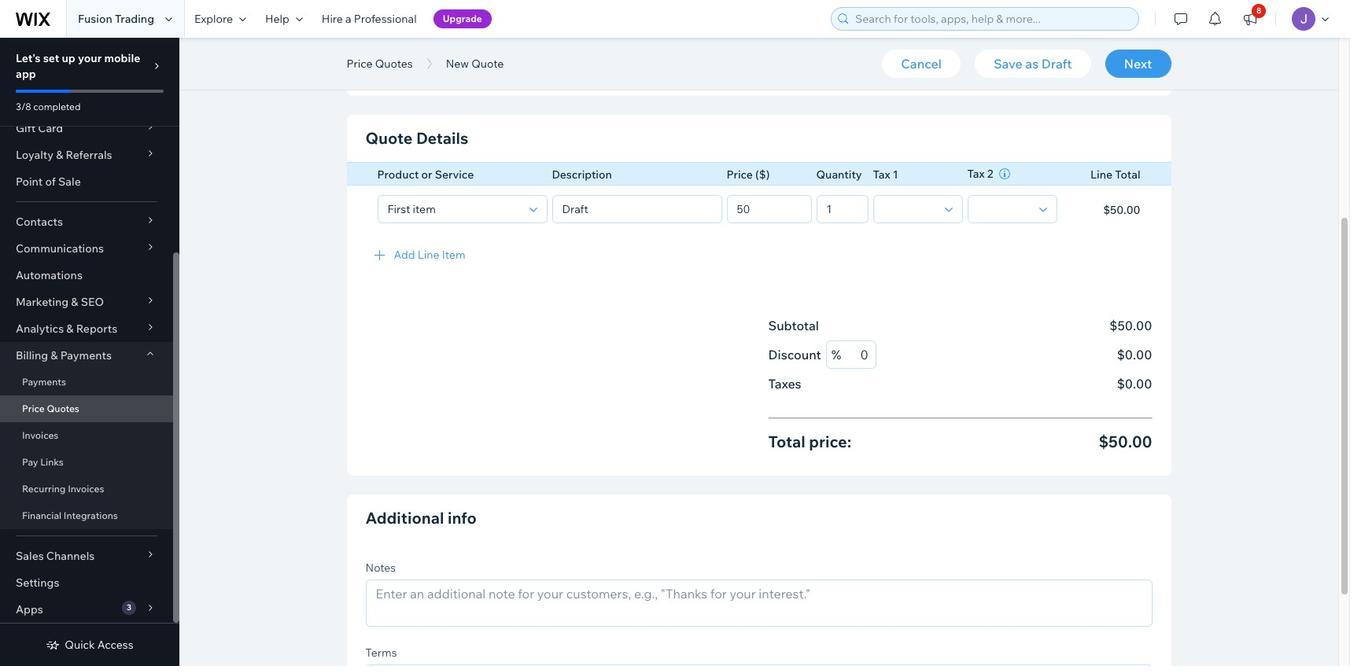 Task type: locate. For each thing, give the bounding box(es) containing it.
1 horizontal spatial total
[[1116, 168, 1141, 182]]

& left reports
[[66, 322, 74, 336]]

save
[[994, 56, 1023, 72]]

line
[[1091, 168, 1113, 182], [418, 248, 440, 262]]

3/8 completed
[[16, 101, 81, 113]]

let's
[[16, 51, 41, 65]]

0 horizontal spatial total
[[769, 432, 806, 452]]

0 vertical spatial $50.00
[[1104, 203, 1141, 217]]

Notes text field
[[366, 581, 1152, 626]]

payments down billing
[[22, 376, 66, 388]]

0 horizontal spatial invoices
[[22, 430, 59, 442]]

2 horizontal spatial price
[[727, 168, 753, 182]]

None number field
[[842, 342, 871, 368]]

financial
[[22, 510, 62, 522]]

price down billing
[[22, 403, 45, 415]]

8 button
[[1234, 0, 1268, 38]]

tax left 2
[[968, 167, 985, 181]]

quote details
[[366, 128, 469, 148]]

invoices down pay links link
[[68, 483, 104, 495]]

info
[[448, 508, 477, 528]]

automations link
[[0, 262, 173, 289]]

add line item button
[[347, 236, 1172, 274]]

1 vertical spatial $0.00
[[1118, 376, 1153, 392]]

help
[[265, 12, 290, 26]]

a
[[346, 12, 352, 26]]

1 horizontal spatial invoices
[[68, 483, 104, 495]]

access
[[97, 638, 134, 653]]

quotes
[[375, 57, 413, 71], [47, 403, 79, 415]]

None field
[[879, 196, 940, 222], [973, 196, 1035, 222], [879, 196, 940, 222], [973, 196, 1035, 222]]

gift card
[[16, 121, 63, 135]]

0 vertical spatial terms
[[615, 30, 647, 44]]

line total
[[1091, 168, 1141, 182]]

invoices up pay links
[[22, 430, 59, 442]]

billing
[[16, 349, 48, 363]]

sales
[[16, 550, 44, 564]]

price for price quotes button at the top left of the page
[[347, 57, 373, 71]]

Enter a description field
[[558, 196, 717, 222]]

quotes down payments link
[[47, 403, 79, 415]]

0 horizontal spatial price quotes
[[22, 403, 79, 415]]

total
[[1116, 168, 1141, 182], [769, 432, 806, 452]]

invoices link
[[0, 423, 173, 450]]

invoices
[[22, 430, 59, 442], [68, 483, 104, 495]]

& for loyalty
[[56, 148, 63, 162]]

terms
[[615, 30, 647, 44], [366, 646, 397, 660]]

2
[[988, 167, 994, 181]]

payment terms
[[567, 30, 647, 44]]

payment
[[567, 30, 613, 44]]

next button
[[1106, 50, 1172, 78]]

next
[[1125, 56, 1153, 72]]

details
[[416, 128, 469, 148]]

save as draft
[[994, 56, 1073, 72]]

or
[[422, 168, 433, 182]]

price inside button
[[347, 57, 373, 71]]

trading
[[115, 12, 154, 26]]

0 horizontal spatial price
[[22, 403, 45, 415]]

price quotes for price quotes link
[[22, 403, 79, 415]]

1 vertical spatial $50.00
[[1110, 318, 1153, 334]]

quotes inside price quotes button
[[375, 57, 413, 71]]

1 vertical spatial terms
[[366, 646, 397, 660]]

billing & payments
[[16, 349, 112, 363]]

date
[[400, 30, 424, 44]]

links
[[40, 457, 64, 468]]

0 horizontal spatial quotes
[[47, 403, 79, 415]]

referrals
[[66, 148, 112, 162]]

1 horizontal spatial price
[[347, 57, 373, 71]]

1 horizontal spatial quotes
[[375, 57, 413, 71]]

sale
[[58, 175, 81, 189]]

price inside sidebar element
[[22, 403, 45, 415]]

None text field
[[733, 196, 807, 222]]

0 horizontal spatial line
[[418, 248, 440, 262]]

item
[[442, 248, 466, 262]]

Enter item here field
[[383, 196, 525, 222]]

product or service
[[377, 168, 474, 182]]

communications
[[16, 242, 104, 256]]

financial integrations link
[[0, 503, 173, 530]]

& right billing
[[51, 349, 58, 363]]

1 $0.00 from the top
[[1118, 347, 1153, 363]]

price down expiry
[[347, 57, 373, 71]]

0 vertical spatial quotes
[[375, 57, 413, 71]]

1 vertical spatial line
[[418, 248, 440, 262]]

payments
[[60, 349, 112, 363], [22, 376, 66, 388]]

0 horizontal spatial terms
[[366, 646, 397, 660]]

price quotes down payments link
[[22, 403, 79, 415]]

quotes inside price quotes link
[[47, 403, 79, 415]]

financial integrations
[[22, 510, 118, 522]]

Search for tools, apps, help & more... field
[[851, 8, 1134, 30]]

draft
[[1042, 56, 1073, 72]]

0 vertical spatial payments
[[60, 349, 112, 363]]

quote
[[366, 128, 413, 148]]

additional info
[[366, 508, 477, 528]]

point of sale link
[[0, 168, 173, 195]]

& left seo
[[71, 295, 78, 309]]

product
[[377, 168, 419, 182]]

hire a professional link
[[312, 0, 426, 38]]

2 $0.00 from the top
[[1118, 376, 1153, 392]]

price left ($)
[[727, 168, 753, 182]]

quotes down the expiry date
[[375, 57, 413, 71]]

expiry date
[[366, 30, 424, 44]]

None text field
[[822, 196, 863, 222]]

pay
[[22, 457, 38, 468]]

price quotes inside price quotes button
[[347, 57, 413, 71]]

($)
[[756, 168, 770, 182]]

0 horizontal spatial tax
[[873, 168, 891, 182]]

quick
[[65, 638, 95, 653]]

price ($)
[[727, 168, 770, 182]]

0 vertical spatial $0.00
[[1118, 347, 1153, 363]]

0 vertical spatial total
[[1116, 168, 1141, 182]]

tax left 1
[[873, 168, 891, 182]]

price
[[347, 57, 373, 71], [727, 168, 753, 182], [22, 403, 45, 415]]

analytics
[[16, 322, 64, 336]]

price quotes
[[347, 57, 413, 71], [22, 403, 79, 415]]

price for price quotes link
[[22, 403, 45, 415]]

1
[[893, 168, 899, 182]]

total price:
[[769, 432, 852, 452]]

expiry
[[366, 30, 397, 44]]

quotes for price quotes link
[[47, 403, 79, 415]]

8
[[1257, 6, 1262, 16]]

1 vertical spatial quotes
[[47, 403, 79, 415]]

1 vertical spatial price quotes
[[22, 403, 79, 415]]

2 vertical spatial price
[[22, 403, 45, 415]]

contacts button
[[0, 209, 173, 235]]

2 vertical spatial $50.00
[[1099, 432, 1153, 452]]

1 horizontal spatial terms
[[615, 30, 647, 44]]

1 horizontal spatial tax
[[968, 167, 985, 181]]

1 vertical spatial invoices
[[68, 483, 104, 495]]

as
[[1026, 56, 1039, 72]]

0 vertical spatial invoices
[[22, 430, 59, 442]]

price quotes down expiry
[[347, 57, 413, 71]]

price quotes inside price quotes link
[[22, 403, 79, 415]]

$0.00
[[1118, 347, 1153, 363], [1118, 376, 1153, 392]]

add line item
[[394, 248, 466, 262]]

%
[[832, 347, 842, 363]]

0 vertical spatial line
[[1091, 168, 1113, 182]]

sidebar element
[[0, 0, 179, 667]]

1 horizontal spatial price quotes
[[347, 57, 413, 71]]

0 vertical spatial price quotes
[[347, 57, 413, 71]]

& inside popup button
[[56, 148, 63, 162]]

& right "loyalty"
[[56, 148, 63, 162]]

0 vertical spatial price
[[347, 57, 373, 71]]

payments up payments link
[[60, 349, 112, 363]]

automations
[[16, 268, 83, 283]]



Task type: vqa. For each thing, say whether or not it's contained in the screenshot.
SEO
yes



Task type: describe. For each thing, give the bounding box(es) containing it.
loyalty & referrals button
[[0, 142, 173, 168]]

quantity
[[817, 168, 863, 182]]

mobile
[[104, 51, 140, 65]]

1 vertical spatial total
[[769, 432, 806, 452]]

marketing
[[16, 295, 69, 309]]

1 vertical spatial price
[[727, 168, 753, 182]]

payments inside popup button
[[60, 349, 112, 363]]

1 vertical spatial payments
[[22, 376, 66, 388]]

of
[[45, 175, 56, 189]]

$50.00 for total price:
[[1099, 432, 1153, 452]]

cancel button
[[883, 50, 961, 78]]

analytics & reports
[[16, 322, 117, 336]]

hire a professional
[[322, 12, 417, 26]]

upgrade
[[443, 13, 482, 24]]

price quotes button
[[339, 52, 421, 76]]

integrations
[[64, 510, 118, 522]]

set
[[43, 51, 59, 65]]

& for billing
[[51, 349, 58, 363]]

recurring invoices
[[22, 483, 104, 495]]

& for analytics
[[66, 322, 74, 336]]

gift
[[16, 121, 36, 135]]

Expiry Date field
[[390, 50, 543, 76]]

marketing & seo
[[16, 295, 104, 309]]

quotes for price quotes button at the top left of the page
[[375, 57, 413, 71]]

recurring
[[22, 483, 66, 495]]

quick access button
[[46, 638, 134, 653]]

discount
[[769, 347, 822, 363]]

card
[[38, 121, 63, 135]]

your
[[78, 51, 102, 65]]

cancel
[[902, 56, 942, 72]]

$50.00 for subtotal
[[1110, 318, 1153, 334]]

price quotes for price quotes button at the top left of the page
[[347, 57, 413, 71]]

point of sale
[[16, 175, 81, 189]]

up
[[62, 51, 75, 65]]

channels
[[46, 550, 95, 564]]

3
[[127, 603, 131, 613]]

tax for tax 2
[[968, 167, 985, 181]]

3/8
[[16, 101, 31, 113]]

recurring invoices link
[[0, 476, 173, 503]]

price:
[[809, 432, 852, 452]]

seo
[[81, 295, 104, 309]]

subtotal
[[769, 318, 820, 334]]

notes
[[366, 561, 396, 575]]

1 horizontal spatial line
[[1091, 168, 1113, 182]]

add
[[394, 248, 415, 262]]

loyalty
[[16, 148, 54, 162]]

line inside button
[[418, 248, 440, 262]]

apps
[[16, 603, 43, 617]]

app
[[16, 67, 36, 81]]

price quotes link
[[0, 396, 173, 423]]

reports
[[76, 322, 117, 336]]

sales channels button
[[0, 543, 173, 570]]

additional
[[366, 508, 444, 528]]

professional
[[354, 12, 417, 26]]

communications button
[[0, 235, 173, 262]]

tax for tax 1
[[873, 168, 891, 182]]

service
[[435, 168, 474, 182]]

pay links
[[22, 457, 64, 468]]

let's set up your mobile app
[[16, 51, 140, 81]]

tax 1
[[873, 168, 899, 182]]

pay links link
[[0, 450, 173, 476]]

save as draft button
[[975, 50, 1092, 78]]

& for marketing
[[71, 295, 78, 309]]

upgrade button
[[434, 9, 492, 28]]

hire
[[322, 12, 343, 26]]

billing & payments button
[[0, 342, 173, 369]]

help button
[[256, 0, 312, 38]]

settings
[[16, 576, 59, 590]]

fusion trading
[[78, 12, 154, 26]]

contacts
[[16, 215, 63, 229]]

marketing & seo button
[[0, 289, 173, 316]]

explore
[[194, 12, 233, 26]]

tax 2
[[968, 167, 994, 181]]

description
[[552, 168, 612, 182]]

analytics & reports button
[[0, 316, 173, 342]]



